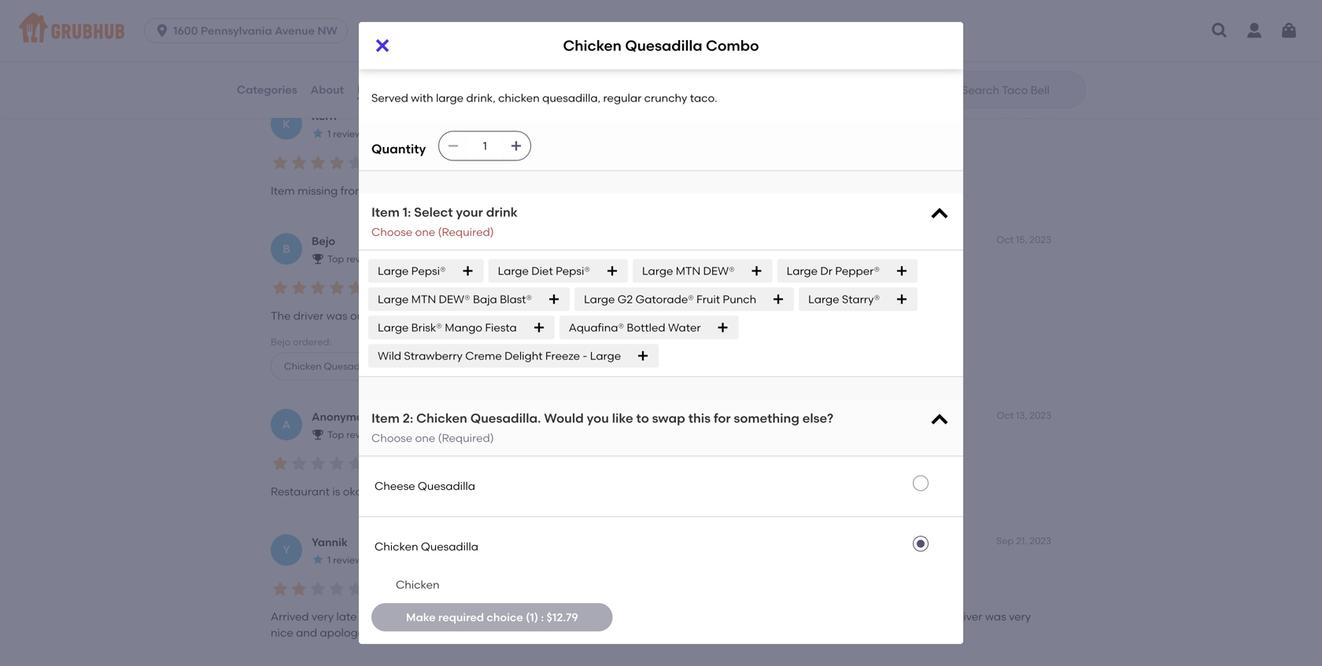Task type: describe. For each thing, give the bounding box(es) containing it.
about button
[[310, 61, 345, 118]]

cheese
[[375, 480, 415, 493]]

chicken up about
[[284, 60, 322, 71]]

all was good except the delivery time
[[271, 8, 469, 22]]

a
[[597, 611, 604, 624]]

arrived very late because driver broke down and couldn't get a replacement to pick up the food. i had to pick it myself from him. driver was very nice and apologetic.
[[271, 611, 1031, 640]]

large pepsi®
[[378, 264, 446, 278]]

large for large diet pepsi®
[[498, 264, 529, 278]]

aquafina®
[[569, 321, 624, 334]]

0 horizontal spatial driver
[[293, 309, 324, 323]]

good
[[310, 8, 339, 22]]

svg image for large diet pepsi®
[[606, 265, 619, 277]]

plus icon image for 1st chicken quesadilla combo button from the bottom of the page
[[416, 362, 426, 372]]

one inside 'item 2: chicken quesadilla. would you like to swap this for something else? choose one (required)'
[[415, 432, 435, 445]]

to right had
[[813, 611, 824, 624]]

1 chicken quesadilla combo button from the top
[[271, 52, 439, 80]]

food
[[704, 485, 728, 499]]

your for courier
[[373, 485, 397, 499]]

make required choice (1) : $12.79
[[406, 611, 578, 625]]

item for 1:
[[372, 205, 400, 220]]

would
[[544, 411, 584, 426]]

review for kerri
[[333, 128, 363, 140]]

0 vertical spatial chicken quesadilla combo
[[563, 37, 759, 54]]

Input item quantity number field
[[468, 132, 502, 160]]

1 review for yannik
[[327, 555, 363, 566]]

drink,
[[466, 91, 496, 105]]

top for anonymous diner
[[327, 430, 344, 441]]

broke
[[442, 611, 472, 624]]

1 vertical spatial bejo
[[312, 235, 335, 248]]

0 horizontal spatial the
[[380, 8, 398, 22]]

down
[[474, 611, 504, 624]]

customer
[[449, 309, 499, 323]]

large dr pepper®
[[787, 264, 880, 278]]

categories
[[237, 83, 297, 96]]

top for bejo
[[327, 254, 344, 265]]

dew® for large mtn dew®
[[703, 264, 735, 278]]

b
[[283, 242, 290, 256]]

item 1: select your drink choose one (required)
[[372, 205, 518, 239]]

item for missing
[[271, 184, 295, 197]]

svg image for large mtn dew® baja blast®
[[548, 293, 561, 306]]

1:
[[403, 205, 411, 220]]

all
[[271, 8, 284, 22]]

great
[[417, 309, 446, 323]]

anonymous diner
[[312, 411, 407, 424]]

swap
[[652, 411, 686, 426]]

svg image for large g2 gatorade® fruit punch
[[772, 293, 785, 306]]

quesadilla up about
[[324, 60, 373, 71]]

required
[[438, 611, 484, 625]]

was inside arrived very late because driver broke down and couldn't get a replacement to pick up the food. i had to pick it myself from him. driver was very nice and apologetic.
[[985, 611, 1007, 624]]

i
[[784, 611, 787, 624]]

y
[[283, 544, 290, 557]]

dr
[[821, 264, 833, 278]]

choose inside 'item 2: chicken quesadilla. would you like to swap this for something else? choose one (required)'
[[372, 432, 413, 445]]

pepper®
[[835, 264, 880, 278]]

large for large g2 gatorade® fruit punch
[[584, 293, 615, 306]]

0 vertical spatial combo
[[706, 37, 759, 54]]

chicken up make on the left bottom
[[396, 578, 440, 592]]

1600
[[173, 24, 198, 37]]

baja
[[473, 293, 497, 306]]

0 horizontal spatial from
[[341, 184, 366, 197]]

1600 pennsylvania avenue nw
[[173, 24, 338, 37]]

2 chicken quesadilla combo button from the top
[[271, 353, 439, 381]]

svg image for large dr pepper®
[[896, 265, 908, 277]]

bottled
[[627, 321, 666, 334]]

you
[[587, 411, 609, 426]]

food.
[[754, 611, 781, 624]]

pennsylvania
[[201, 24, 272, 37]]

oct for service
[[997, 234, 1014, 246]]

restaurant
[[271, 485, 330, 499]]

svg image for large pepsi®
[[462, 265, 474, 277]]

drink
[[486, 205, 518, 220]]

diet
[[532, 264, 553, 278]]

(required) inside item 1: select your drink choose one (required)
[[438, 226, 494, 239]]

myself
[[861, 611, 896, 624]]

select
[[414, 205, 453, 220]]

to inside 'item 2: chicken quesadilla. would you like to swap this for something else? choose one (required)'
[[636, 411, 649, 426]]

main navigation navigation
[[0, 0, 1323, 61]]

2 very from the left
[[1009, 611, 1031, 624]]

2023 for the driver was on time and great customer service
[[1030, 234, 1052, 246]]

regular
[[603, 91, 642, 105]]

restaurant is okay, your courier staff needs to be retrained to not steal customers food
[[271, 485, 728, 499]]

about
[[311, 83, 344, 96]]

freeze
[[545, 349, 580, 363]]

0 vertical spatial was
[[287, 8, 308, 22]]

up
[[717, 611, 731, 624]]

yannik
[[312, 536, 348, 549]]

2 vertical spatial and
[[296, 627, 317, 640]]

on
[[350, 309, 364, 323]]

late
[[336, 611, 357, 624]]

courier
[[399, 485, 437, 499]]

1 oct from the top
[[997, 109, 1014, 120]]

k
[[283, 117, 290, 131]]

1 ordered: from the top
[[293, 35, 332, 47]]

item missing from order
[[271, 184, 397, 197]]

$12.79
[[547, 611, 578, 625]]

large for large mtn dew®
[[642, 264, 673, 278]]

like
[[612, 411, 633, 426]]

bejo for 1st chicken quesadilla combo button from the bottom of the page
[[271, 336, 291, 348]]

avenue
[[275, 24, 315, 37]]

13,
[[1016, 410, 1028, 422]]

1 for kerri
[[327, 128, 331, 140]]

one inside item 1: select your drink choose one (required)
[[415, 226, 435, 239]]

nice
[[271, 627, 293, 640]]

15, for the driver was on time and great customer service
[[1016, 234, 1028, 246]]

starry®
[[842, 293, 880, 306]]

except
[[341, 8, 378, 22]]

15, for item missing from order
[[1016, 109, 1028, 120]]

steal
[[617, 485, 643, 499]]

cheese quesadilla
[[375, 480, 475, 493]]

service
[[502, 309, 540, 323]]

2023 for arrived very late because driver broke down and couldn't get a replacement to pick up the food. i had to pick it myself from him. driver was very nice and apologetic.
[[1030, 536, 1052, 547]]

reviews
[[357, 83, 401, 96]]

large starry®
[[809, 293, 880, 306]]

21,
[[1017, 536, 1028, 547]]

your for drink
[[456, 205, 483, 220]]

categories button
[[236, 61, 298, 118]]

1600 pennsylvania avenue nw button
[[144, 18, 354, 43]]

needs
[[466, 485, 498, 499]]

crunchy
[[644, 91, 688, 105]]

chicken down the
[[284, 361, 322, 372]]

item 2: chicken quesadilla. would you like to swap this for something else? choose one (required)
[[372, 411, 834, 445]]

quesadilla inside button
[[418, 480, 475, 493]]

oct 15, 2023 for item missing from order
[[997, 109, 1052, 120]]

because
[[360, 611, 406, 624]]

order
[[368, 184, 397, 197]]

mtn for large mtn dew® baja blast®
[[411, 293, 436, 306]]

(1)
[[526, 611, 539, 625]]

to left not
[[583, 485, 594, 499]]

anonymous
[[312, 411, 375, 424]]

2023 for restaurant is okay, your courier staff needs to be retrained to not steal customers food
[[1030, 410, 1052, 422]]



Task type: locate. For each thing, give the bounding box(es) containing it.
1 vertical spatial trophy icon image
[[312, 429, 324, 441]]

time right on
[[367, 309, 391, 323]]

2 trophy icon image from the top
[[312, 429, 324, 441]]

2 vertical spatial was
[[985, 611, 1007, 624]]

driver
[[952, 611, 983, 624]]

taco.
[[690, 91, 718, 105]]

missing
[[298, 184, 338, 197]]

reviewer
[[347, 254, 385, 265], [347, 430, 385, 441]]

2 vertical spatial chicken quesadilla combo
[[284, 361, 410, 372]]

large mtn dew®
[[642, 264, 735, 278]]

is
[[332, 485, 340, 499]]

else?
[[803, 411, 834, 426]]

reviewer for anonymous diner
[[347, 430, 385, 441]]

chicken quesadilla combo button up reviews
[[271, 52, 439, 80]]

it
[[852, 611, 859, 624]]

1 reviewer from the top
[[347, 254, 385, 265]]

item inside 'item 2: chicken quesadilla. would you like to swap this for something else? choose one (required)'
[[372, 411, 400, 426]]

svg image inside 1600 pennsylvania avenue nw button
[[154, 23, 170, 39]]

mtn up great
[[411, 293, 436, 306]]

large for large mtn dew® baja blast®
[[378, 293, 409, 306]]

1 horizontal spatial mtn
[[676, 264, 701, 278]]

0 vertical spatial item
[[271, 184, 295, 197]]

to right like on the left bottom
[[636, 411, 649, 426]]

item left '1:'
[[372, 205, 400, 220]]

combo up diner
[[375, 361, 410, 372]]

star icon image
[[312, 127, 324, 140], [271, 154, 290, 172], [290, 154, 309, 172], [309, 154, 327, 172], [327, 154, 346, 172], [346, 154, 365, 172], [271, 279, 290, 298], [290, 279, 309, 298], [309, 279, 327, 298], [327, 279, 346, 298], [346, 279, 365, 298], [271, 455, 290, 474], [290, 455, 309, 474], [309, 455, 327, 474], [327, 455, 346, 474], [346, 455, 365, 474], [312, 554, 324, 566], [271, 580, 290, 599], [290, 580, 309, 599], [309, 580, 327, 599], [327, 580, 346, 599], [346, 580, 365, 599]]

trophy icon image right b
[[312, 253, 324, 265]]

driver inside arrived very late because driver broke down and couldn't get a replacement to pick up the food. i had to pick it myself from him. driver was very nice and apologetic.
[[409, 611, 439, 624]]

plus icon image right wild
[[416, 362, 426, 372]]

fruit
[[697, 293, 720, 306]]

pick left it on the bottom of the page
[[827, 611, 849, 624]]

chicken quesadilla combo for 1st chicken quesadilla combo button from the top of the page
[[284, 60, 410, 71]]

0 vertical spatial 1 review
[[327, 128, 363, 140]]

0 vertical spatial bejo
[[271, 35, 291, 47]]

from left him.
[[899, 611, 924, 624]]

1 vertical spatial dew®
[[439, 293, 470, 306]]

2 bejo ordered: from the top
[[271, 336, 332, 348]]

1 vertical spatial ordered:
[[293, 336, 332, 348]]

review for yannik
[[333, 555, 363, 566]]

top reviewer for bejo
[[327, 254, 385, 265]]

the driver was on time and great customer service
[[271, 309, 540, 323]]

0 vertical spatial review
[[333, 128, 363, 140]]

and left :
[[507, 611, 528, 624]]

0 vertical spatial oct 15, 2023
[[997, 109, 1052, 120]]

large mtn dew® baja blast®
[[378, 293, 532, 306]]

2 plus icon image from the top
[[416, 362, 426, 372]]

1 horizontal spatial the
[[734, 611, 751, 624]]

chicken down courier
[[375, 541, 418, 554]]

dew® up fruit
[[703, 264, 735, 278]]

large for large brisk® mango fiesta
[[378, 321, 409, 334]]

from left order
[[341, 184, 366, 197]]

was left on
[[326, 309, 348, 323]]

1 bejo ordered: from the top
[[271, 35, 332, 47]]

1 vertical spatial plus icon image
[[416, 362, 426, 372]]

1 vertical spatial reviewer
[[347, 430, 385, 441]]

nw
[[318, 24, 338, 37]]

large
[[378, 264, 409, 278], [498, 264, 529, 278], [642, 264, 673, 278], [787, 264, 818, 278], [378, 293, 409, 306], [584, 293, 615, 306], [809, 293, 840, 306], [378, 321, 409, 334], [590, 349, 621, 363]]

pick left 'up'
[[692, 611, 715, 624]]

0 horizontal spatial and
[[296, 627, 317, 640]]

choice
[[487, 611, 523, 625]]

0 vertical spatial from
[[341, 184, 366, 197]]

1 vertical spatial from
[[899, 611, 924, 624]]

1 horizontal spatial your
[[456, 205, 483, 220]]

1 trophy icon image from the top
[[312, 253, 324, 265]]

2 15, from the top
[[1016, 234, 1028, 246]]

1 vertical spatial combo
[[375, 60, 410, 71]]

1 one from the top
[[415, 226, 435, 239]]

bejo
[[271, 35, 291, 47], [312, 235, 335, 248], [271, 336, 291, 348]]

reviewer down anonymous diner
[[347, 430, 385, 441]]

0 vertical spatial 1
[[327, 128, 331, 140]]

2 1 review from the top
[[327, 555, 363, 566]]

0 vertical spatial choose
[[372, 226, 413, 239]]

reviewer for bejo
[[347, 254, 385, 265]]

apologetic.
[[320, 627, 381, 640]]

sep
[[997, 536, 1014, 547]]

2 vertical spatial item
[[372, 411, 400, 426]]

was
[[287, 8, 308, 22], [326, 309, 348, 323], [985, 611, 1007, 624]]

2 horizontal spatial and
[[507, 611, 528, 624]]

0 vertical spatial and
[[393, 309, 414, 323]]

bejo ordered: for 1st chicken quesadilla combo button from the bottom of the page
[[271, 336, 332, 348]]

0 horizontal spatial pepsi®
[[411, 264, 446, 278]]

svg image
[[1211, 21, 1230, 40], [1280, 21, 1299, 40], [154, 23, 170, 39], [462, 265, 474, 277], [606, 265, 619, 277], [751, 265, 763, 277], [896, 265, 908, 277], [548, 293, 561, 306], [772, 293, 785, 306], [896, 293, 909, 306], [533, 322, 545, 334]]

0 vertical spatial plus icon image
[[416, 61, 426, 70]]

1 vertical spatial time
[[367, 309, 391, 323]]

one down select
[[415, 226, 435, 239]]

top right b
[[327, 254, 344, 265]]

0 vertical spatial reviewer
[[347, 254, 385, 265]]

1 vertical spatial one
[[415, 432, 435, 445]]

quesadilla down staff
[[421, 541, 479, 554]]

1 vertical spatial bejo ordered:
[[271, 336, 332, 348]]

top reviewer down anonymous diner
[[327, 430, 385, 441]]

chicken quesadilla
[[375, 541, 479, 554]]

dew® up the customer
[[439, 293, 470, 306]]

1 vertical spatial oct
[[997, 234, 1014, 246]]

creme
[[465, 349, 502, 363]]

review down kerri at the top of page
[[333, 128, 363, 140]]

svg image for large brisk® mango fiesta
[[533, 322, 545, 334]]

1 review down kerri at the top of page
[[327, 128, 363, 140]]

pepsi® up large mtn dew® baja blast®
[[411, 264, 446, 278]]

0 vertical spatial 15,
[[1016, 109, 1028, 120]]

2 vertical spatial combo
[[375, 361, 410, 372]]

very
[[312, 611, 334, 624], [1009, 611, 1031, 624]]

1 vertical spatial choose
[[372, 432, 413, 445]]

ordered:
[[293, 35, 332, 47], [293, 336, 332, 348]]

bejo ordered: down good
[[271, 35, 332, 47]]

2 top from the top
[[327, 430, 344, 441]]

chicken
[[498, 91, 540, 105]]

2 ordered: from the top
[[293, 336, 332, 348]]

svg image for large mtn dew®
[[751, 265, 763, 277]]

combo for 1st chicken quesadilla combo button from the top of the page
[[375, 60, 410, 71]]

1 vertical spatial 15,
[[1016, 234, 1028, 246]]

0 horizontal spatial time
[[367, 309, 391, 323]]

1 vertical spatial chicken quesadilla combo button
[[271, 353, 439, 381]]

trophy icon image
[[312, 253, 324, 265], [312, 429, 324, 441]]

0 vertical spatial trophy icon image
[[312, 253, 324, 265]]

3 2023 from the top
[[1030, 410, 1052, 422]]

mtn
[[676, 264, 701, 278], [411, 293, 436, 306]]

be
[[515, 485, 529, 499]]

2 one from the top
[[415, 432, 435, 445]]

to left 'up'
[[679, 611, 690, 624]]

1 plus icon image from the top
[[416, 61, 426, 70]]

2 (required) from the top
[[438, 432, 494, 445]]

with
[[411, 91, 433, 105]]

2 reviewer from the top
[[347, 430, 385, 441]]

chicken up quesadilla,
[[563, 37, 622, 54]]

plus icon image up with
[[416, 61, 426, 70]]

water
[[668, 321, 701, 334]]

0 horizontal spatial your
[[373, 485, 397, 499]]

quesadilla right cheese
[[418, 480, 475, 493]]

plus icon image
[[416, 61, 426, 70], [416, 362, 426, 372]]

mtn up large g2 gatorade® fruit punch
[[676, 264, 701, 278]]

Search Taco Bell search field
[[960, 83, 1081, 98]]

large brisk® mango fiesta
[[378, 321, 517, 334]]

1 vertical spatial top reviewer
[[327, 430, 385, 441]]

time
[[445, 8, 469, 22], [367, 309, 391, 323]]

the right the except
[[380, 8, 398, 22]]

chicken quesadilla combo up the crunchy
[[563, 37, 759, 54]]

chicken inside button
[[375, 541, 418, 554]]

gatorade®
[[636, 293, 694, 306]]

svg image
[[373, 36, 392, 55], [447, 140, 460, 152], [510, 140, 523, 152], [929, 204, 951, 226], [717, 322, 729, 334], [637, 350, 650, 363], [929, 410, 951, 432]]

1 vertical spatial was
[[326, 309, 348, 323]]

0 vertical spatial your
[[456, 205, 483, 220]]

1 vertical spatial your
[[373, 485, 397, 499]]

driver left "broke"
[[409, 611, 439, 624]]

bejo for 1st chicken quesadilla combo button from the top of the page
[[271, 35, 291, 47]]

1 top from the top
[[327, 254, 344, 265]]

0 vertical spatial time
[[445, 8, 469, 22]]

and
[[393, 309, 414, 323], [507, 611, 528, 624], [296, 627, 317, 640]]

1 top reviewer from the top
[[327, 254, 385, 265]]

0 vertical spatial ordered:
[[293, 35, 332, 47]]

1 vertical spatial item
[[372, 205, 400, 220]]

1 review
[[327, 128, 363, 140], [327, 555, 363, 566]]

0 vertical spatial one
[[415, 226, 435, 239]]

1 very from the left
[[312, 611, 334, 624]]

choose down '1:'
[[372, 226, 413, 239]]

quesadilla left wild
[[324, 361, 373, 372]]

-
[[583, 349, 588, 363]]

2 choose from the top
[[372, 432, 413, 445]]

chicken quesadilla button
[[359, 517, 964, 577]]

customers
[[645, 485, 701, 499]]

brisk®
[[411, 321, 442, 334]]

fiesta
[[485, 321, 517, 334]]

quesadilla
[[625, 37, 703, 54], [324, 60, 373, 71], [324, 361, 373, 372], [418, 480, 475, 493], [421, 541, 479, 554]]

1 horizontal spatial driver
[[409, 611, 439, 624]]

0 horizontal spatial was
[[287, 8, 308, 22]]

1 vertical spatial the
[[734, 611, 751, 624]]

1 choose from the top
[[372, 226, 413, 239]]

bejo down 'all'
[[271, 35, 291, 47]]

quesadilla,
[[542, 91, 601, 105]]

oct
[[997, 109, 1014, 120], [997, 234, 1014, 246], [997, 410, 1014, 422]]

1 2023 from the top
[[1030, 109, 1052, 120]]

one up cheese quesadilla
[[415, 432, 435, 445]]

trophy icon image down anonymous
[[312, 429, 324, 441]]

item left "2:"
[[372, 411, 400, 426]]

g2
[[618, 293, 633, 306]]

was right driver
[[985, 611, 1007, 624]]

1 horizontal spatial very
[[1009, 611, 1031, 624]]

1 horizontal spatial and
[[393, 309, 414, 323]]

1 vertical spatial chicken quesadilla combo
[[284, 60, 410, 71]]

the inside arrived very late because driver broke down and couldn't get a replacement to pick up the food. i had to pick it myself from him. driver was very nice and apologetic.
[[734, 611, 751, 624]]

1 horizontal spatial was
[[326, 309, 348, 323]]

and down arrived
[[296, 627, 317, 640]]

0 vertical spatial top
[[327, 254, 344, 265]]

quesadilla up the crunchy
[[625, 37, 703, 54]]

very left late
[[312, 611, 334, 624]]

1 vertical spatial driver
[[409, 611, 439, 624]]

your inside item 1: select your drink choose one (required)
[[456, 205, 483, 220]]

1 vertical spatial 1 review
[[327, 555, 363, 566]]

bejo ordered: for 1st chicken quesadilla combo button from the top of the page
[[271, 35, 332, 47]]

2 review from the top
[[333, 555, 363, 566]]

0 vertical spatial (required)
[[438, 226, 494, 239]]

0 vertical spatial bejo ordered:
[[271, 35, 332, 47]]

(required) down quesadilla.
[[438, 432, 494, 445]]

plus icon image for 1st chicken quesadilla combo button from the top of the page
[[416, 61, 426, 70]]

chicken quesadilla combo button up anonymous diner
[[271, 353, 439, 381]]

had
[[789, 611, 811, 624]]

2023 for item missing from order
[[1030, 109, 1052, 120]]

item left missing
[[271, 184, 295, 197]]

get
[[577, 611, 594, 624]]

0 vertical spatial chicken quesadilla combo button
[[271, 52, 439, 80]]

delight
[[505, 349, 543, 363]]

couldn't
[[531, 611, 574, 624]]

chicken quesadilla combo up anonymous
[[284, 361, 410, 372]]

1 vertical spatial oct 15, 2023
[[997, 234, 1052, 246]]

large for large pepsi®
[[378, 264, 409, 278]]

1 vertical spatial and
[[507, 611, 528, 624]]

0 horizontal spatial pick
[[692, 611, 715, 624]]

combo for 1st chicken quesadilla combo button from the bottom of the page
[[375, 361, 410, 372]]

dew® for large mtn dew® baja blast®
[[439, 293, 470, 306]]

large for large dr pepper®
[[787, 264, 818, 278]]

oct for be
[[997, 410, 1014, 422]]

0 vertical spatial mtn
[[676, 264, 701, 278]]

1 horizontal spatial from
[[899, 611, 924, 624]]

large g2 gatorade® fruit punch
[[584, 293, 757, 306]]

punch
[[723, 293, 757, 306]]

2 pick from the left
[[827, 611, 849, 624]]

mtn for large mtn dew®
[[676, 264, 701, 278]]

your right okay,
[[373, 485, 397, 499]]

1 review for kerri
[[327, 128, 363, 140]]

svg image for large starry®
[[896, 293, 909, 306]]

2 oct 15, 2023 from the top
[[997, 234, 1052, 246]]

the right 'up'
[[734, 611, 751, 624]]

top reviewer up on
[[327, 254, 385, 265]]

large
[[436, 91, 464, 105]]

reviewer up on
[[347, 254, 385, 265]]

0 vertical spatial driver
[[293, 309, 324, 323]]

0 horizontal spatial dew®
[[439, 293, 470, 306]]

1 1 from the top
[[327, 128, 331, 140]]

chicken inside 'item 2: chicken quesadilla. would you like to swap this for something else? choose one (required)'
[[416, 411, 467, 426]]

1 down kerri at the top of page
[[327, 128, 331, 140]]

2 oct from the top
[[997, 234, 1014, 246]]

combo up taco. at the top of the page
[[706, 37, 759, 54]]

top reviewer for anonymous diner
[[327, 430, 385, 441]]

item for 2:
[[372, 411, 400, 426]]

chicken quesadilla combo up about
[[284, 60, 410, 71]]

diner
[[378, 411, 407, 424]]

trophy icon image for anonymous diner
[[312, 429, 324, 441]]

1 vertical spatial 1
[[327, 555, 331, 566]]

arrived
[[271, 611, 309, 624]]

okay,
[[343, 485, 371, 499]]

1 pick from the left
[[692, 611, 715, 624]]

chicken quesadilla combo for 1st chicken quesadilla combo button from the bottom of the page
[[284, 361, 410, 372]]

staff
[[440, 485, 463, 499]]

was up avenue
[[287, 8, 308, 22]]

1 oct 15, 2023 from the top
[[997, 109, 1052, 120]]

sep 21, 2023
[[997, 536, 1052, 547]]

bejo right b
[[312, 235, 335, 248]]

item inside item 1: select your drink choose one (required)
[[372, 205, 400, 220]]

(required) inside 'item 2: chicken quesadilla. would you like to swap this for something else? choose one (required)'
[[438, 432, 494, 445]]

choose down diner
[[372, 432, 413, 445]]

oct 13, 2023
[[997, 410, 1052, 422]]

0 vertical spatial dew®
[[703, 264, 735, 278]]

(required)
[[438, 226, 494, 239], [438, 432, 494, 445]]

3 oct from the top
[[997, 410, 1014, 422]]

for
[[714, 411, 731, 426]]

dew®
[[703, 264, 735, 278], [439, 293, 470, 306]]

from
[[341, 184, 366, 197], [899, 611, 924, 624]]

driver right the
[[293, 309, 324, 323]]

reviews button
[[357, 61, 402, 118]]

top down anonymous
[[327, 430, 344, 441]]

1 for yannik
[[327, 555, 331, 566]]

1 review from the top
[[333, 128, 363, 140]]

time right delivery
[[445, 8, 469, 22]]

from inside arrived very late because driver broke down and couldn't get a replacement to pick up the food. i had to pick it myself from him. driver was very nice and apologetic.
[[899, 611, 924, 624]]

quesadilla inside button
[[421, 541, 479, 554]]

pepsi® right 'diet'
[[556, 264, 590, 278]]

pepsi®
[[411, 264, 446, 278], [556, 264, 590, 278]]

1 vertical spatial review
[[333, 555, 363, 566]]

blast®
[[500, 293, 532, 306]]

and left great
[[393, 309, 414, 323]]

4 2023 from the top
[[1030, 536, 1052, 547]]

1 vertical spatial (required)
[[438, 432, 494, 445]]

bejo down the
[[271, 336, 291, 348]]

retrained
[[531, 485, 580, 499]]

2 pepsi® from the left
[[556, 264, 590, 278]]

1 horizontal spatial pick
[[827, 611, 849, 624]]

1 1 review from the top
[[327, 128, 363, 140]]

1 vertical spatial top
[[327, 430, 344, 441]]

large for large starry®
[[809, 293, 840, 306]]

make
[[406, 611, 436, 625]]

1 vertical spatial mtn
[[411, 293, 436, 306]]

choose inside item 1: select your drink choose one (required)
[[372, 226, 413, 239]]

0 horizontal spatial very
[[312, 611, 334, 624]]

very right driver
[[1009, 611, 1031, 624]]

0 vertical spatial the
[[380, 8, 398, 22]]

to left be
[[501, 485, 512, 499]]

bejo ordered: down the
[[271, 336, 332, 348]]

1 horizontal spatial dew®
[[703, 264, 735, 278]]

0 horizontal spatial mtn
[[411, 293, 436, 306]]

trophy icon image for bejo
[[312, 253, 324, 265]]

review down yannik at the left bottom of the page
[[333, 555, 363, 566]]

aquafina® bottled water
[[569, 321, 701, 334]]

combo up reviews
[[375, 60, 410, 71]]

chicken right "2:"
[[416, 411, 467, 426]]

1 horizontal spatial time
[[445, 8, 469, 22]]

your left drink
[[456, 205, 483, 220]]

bejo ordered:
[[271, 35, 332, 47], [271, 336, 332, 348]]

2 horizontal spatial was
[[985, 611, 1007, 624]]

2 1 from the top
[[327, 555, 331, 566]]

2 vertical spatial oct
[[997, 410, 1014, 422]]

served
[[372, 91, 408, 105]]

0 vertical spatial top reviewer
[[327, 254, 385, 265]]

1 horizontal spatial pepsi®
[[556, 264, 590, 278]]

1 15, from the top
[[1016, 109, 1028, 120]]

2 vertical spatial bejo
[[271, 336, 291, 348]]

1 pepsi® from the left
[[411, 264, 446, 278]]

0 vertical spatial oct
[[997, 109, 1014, 120]]

(required) down select
[[438, 226, 494, 239]]

2 2023 from the top
[[1030, 234, 1052, 246]]

oct 15, 2023
[[997, 109, 1052, 120], [997, 234, 1052, 246]]

1 review down yannik at the left bottom of the page
[[327, 555, 363, 566]]

item
[[271, 184, 295, 197], [372, 205, 400, 220], [372, 411, 400, 426]]

him.
[[926, 611, 949, 624]]

oct 15, 2023 for the driver was on time and great customer service
[[997, 234, 1052, 246]]

1 (required) from the top
[[438, 226, 494, 239]]

2 top reviewer from the top
[[327, 430, 385, 441]]

the
[[380, 8, 398, 22], [734, 611, 751, 624]]

1 down yannik at the left bottom of the page
[[327, 555, 331, 566]]



Task type: vqa. For each thing, say whether or not it's contained in the screenshot.
the left $1.49
no



